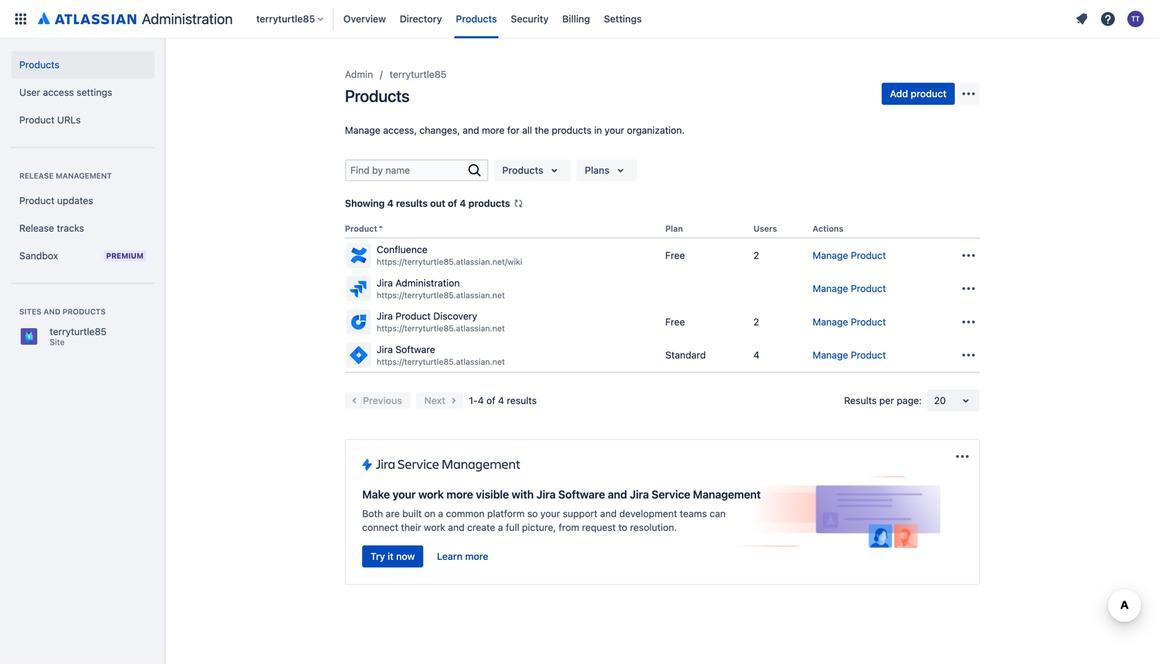 Task type: locate. For each thing, give the bounding box(es) containing it.
https://terryturtle85.atlassian.net up discovery
[[377, 291, 505, 300]]

1 horizontal spatial software
[[559, 488, 605, 502]]

0 horizontal spatial a
[[438, 508, 444, 520]]

jira down jira product discovery https://terryturtle85.atlassian.net
[[377, 344, 393, 355]]

administration down https://terryturtle85.atlassian.net/wiki in the left of the page
[[396, 277, 460, 289]]

1 vertical spatial administration
[[396, 277, 460, 289]]

jira right jira product discovery icon
[[377, 311, 393, 322]]

user access settings link
[[11, 79, 155, 106]]

more left for
[[482, 125, 505, 136]]

more
[[482, 125, 505, 136], [447, 488, 473, 502], [465, 551, 489, 563]]

4 manage product from the top
[[813, 350, 887, 361]]

results right 1- on the bottom of the page
[[507, 395, 537, 407]]

a right on
[[438, 508, 444, 520]]

1 horizontal spatial results
[[507, 395, 537, 407]]

release up sandbox on the left top
[[19, 223, 54, 234]]

atlassian image
[[38, 10, 136, 26], [38, 10, 136, 26]]

2 2 from the top
[[754, 316, 760, 328]]

2
[[754, 250, 760, 261], [754, 316, 760, 328]]

jira software https://terryturtle85.atlassian.net
[[377, 344, 505, 367]]

0 horizontal spatial administration
[[142, 10, 233, 27]]

and up request
[[600, 508, 617, 520]]

management
[[56, 172, 112, 181]]

of
[[448, 198, 457, 209], [487, 395, 496, 407]]

0 horizontal spatial of
[[448, 198, 457, 209]]

1 horizontal spatial products
[[469, 198, 510, 209]]

jira for jira software
[[377, 344, 393, 355]]

a
[[438, 508, 444, 520], [498, 522, 503, 534]]

2 free from the top
[[666, 316, 685, 328]]

products inside dropdown button
[[503, 165, 544, 176]]

their
[[401, 522, 421, 534]]

1 https://terryturtle85.atlassian.net from the top
[[377, 291, 505, 300]]

manage product link for software
[[813, 350, 887, 361]]

tracks
[[57, 223, 84, 234]]

https://terryturtle85.atlassian.net down jira product discovery https://terryturtle85.atlassian.net
[[377, 357, 505, 367]]

results
[[845, 395, 877, 407]]

settings
[[77, 87, 112, 98]]

manage for jira product discovery
[[813, 316, 849, 328]]

0 horizontal spatial software
[[396, 344, 435, 355]]

0 horizontal spatial terryturtle85
[[50, 326, 107, 338]]

on
[[425, 508, 436, 520]]

administration banner
[[0, 0, 1160, 39]]

1 vertical spatial terryturtle85
[[390, 69, 447, 80]]

your right "in"
[[605, 125, 625, 136]]

jira inside jira administration https://terryturtle85.atlassian.net
[[377, 277, 393, 289]]

4 manage product link from the top
[[813, 350, 887, 361]]

0 vertical spatial administration
[[142, 10, 233, 27]]

Search text field
[[347, 161, 467, 180]]

2 horizontal spatial your
[[605, 125, 625, 136]]

appswitcher icon image
[[12, 11, 29, 27]]

1 vertical spatial results
[[507, 395, 537, 407]]

1 horizontal spatial products link
[[452, 8, 501, 30]]

connect
[[362, 522, 399, 534]]

and
[[463, 125, 480, 136], [44, 308, 60, 317], [608, 488, 627, 502], [600, 508, 617, 520], [448, 522, 465, 534]]

manage
[[345, 125, 381, 136], [813, 250, 849, 261], [813, 283, 849, 294], [813, 316, 849, 328], [813, 350, 849, 361]]

are
[[386, 508, 400, 520]]

sites and products
[[19, 308, 106, 317]]

try
[[371, 551, 385, 563]]

2 vertical spatial more
[[465, 551, 489, 563]]

results left out
[[396, 198, 428, 209]]

settings
[[604, 13, 642, 25]]

0 horizontal spatial products link
[[11, 51, 155, 79]]

make
[[362, 488, 390, 502]]

products
[[456, 13, 497, 25], [19, 59, 59, 70], [345, 86, 410, 106], [503, 165, 544, 176]]

terryturtle85
[[256, 13, 315, 25], [390, 69, 447, 80], [50, 326, 107, 338]]

https://terryturtle85.atlassian.net/wiki
[[377, 257, 523, 267]]

0 vertical spatial a
[[438, 508, 444, 520]]

products inside global navigation element
[[456, 13, 497, 25]]

0 vertical spatial products link
[[452, 8, 501, 30]]

updates
[[57, 195, 93, 206]]

1 vertical spatial a
[[498, 522, 503, 534]]

1 vertical spatial work
[[424, 522, 446, 534]]

products up refresh image
[[503, 165, 544, 176]]

resolution.
[[630, 522, 677, 534]]

1 vertical spatial of
[[487, 395, 496, 407]]

settings link
[[600, 8, 646, 30]]

3 manage product link from the top
[[813, 316, 887, 328]]

jira for jira administration
[[377, 277, 393, 289]]

products link up the settings
[[11, 51, 155, 79]]

actions
[[813, 224, 844, 234]]

2 release from the top
[[19, 223, 54, 234]]

1 horizontal spatial of
[[487, 395, 496, 407]]

jira inside jira software https://terryturtle85.atlassian.net
[[377, 344, 393, 355]]

products left security
[[456, 13, 497, 25]]

product
[[19, 114, 55, 126], [19, 195, 55, 206], [345, 224, 378, 234], [851, 250, 887, 261], [851, 283, 887, 294], [396, 311, 431, 322], [851, 316, 887, 328], [851, 350, 887, 361]]

1 horizontal spatial a
[[498, 522, 503, 534]]

free down plan at right top
[[666, 250, 685, 261]]

products for bottommost products 'link'
[[19, 59, 59, 70]]

0 vertical spatial your
[[605, 125, 625, 136]]

showing 4 results out of 4 products
[[345, 198, 510, 209]]

1 2 from the top
[[754, 250, 760, 261]]

0 vertical spatial release
[[19, 172, 54, 181]]

software up support
[[559, 488, 605, 502]]

0 vertical spatial https://terryturtle85.atlassian.net
[[377, 291, 505, 300]]

products link left security link
[[452, 8, 501, 30]]

products up user
[[19, 59, 59, 70]]

can
[[710, 508, 726, 520]]

release tracks
[[19, 223, 84, 234]]

jira up development
[[630, 488, 649, 502]]

2 horizontal spatial terryturtle85
[[390, 69, 447, 80]]

support
[[563, 508, 598, 520]]

full
[[506, 522, 520, 534]]

1 vertical spatial products link
[[11, 51, 155, 79]]

admin
[[345, 69, 373, 80]]

security link
[[507, 8, 553, 30]]

now
[[396, 551, 415, 563]]

search image
[[467, 162, 483, 179]]

0 vertical spatial free
[[666, 250, 685, 261]]

for
[[508, 125, 520, 136]]

jira product discovery image
[[348, 311, 370, 333]]

3 https://terryturtle85.atlassian.net from the top
[[377, 357, 505, 367]]

2 horizontal spatial products
[[552, 125, 592, 136]]

and right "sites"
[[44, 308, 60, 317]]

jira for jira product discovery
[[377, 311, 393, 322]]

1 vertical spatial products
[[469, 198, 510, 209]]

2 vertical spatial https://terryturtle85.atlassian.net
[[377, 357, 505, 367]]

jira software image
[[348, 344, 370, 367], [348, 344, 370, 367]]

standard
[[666, 350, 706, 361]]

0 vertical spatial work
[[419, 488, 444, 502]]

sites
[[19, 308, 42, 317]]

common
[[446, 508, 485, 520]]

jira inside jira product discovery https://terryturtle85.atlassian.net
[[377, 311, 393, 322]]

results
[[396, 198, 428, 209], [507, 395, 537, 407]]

software
[[396, 344, 435, 355], [559, 488, 605, 502]]

learn
[[437, 551, 463, 563]]

1 vertical spatial your
[[393, 488, 416, 502]]

plan
[[666, 224, 683, 234]]

0 vertical spatial products
[[552, 125, 592, 136]]

jira
[[377, 277, 393, 289], [377, 311, 393, 322], [377, 344, 393, 355], [537, 488, 556, 502], [630, 488, 649, 502]]

billing link
[[559, 8, 595, 30]]

1 release from the top
[[19, 172, 54, 181]]

manage product link
[[813, 250, 887, 261], [813, 283, 887, 294], [813, 316, 887, 328], [813, 350, 887, 361]]

a left full
[[498, 522, 503, 534]]

administration inside jira administration https://terryturtle85.atlassian.net
[[396, 277, 460, 289]]

your right so
[[541, 508, 560, 520]]

page:
[[897, 395, 922, 407]]

product
[[911, 88, 947, 99]]

work up on
[[419, 488, 444, 502]]

in
[[595, 125, 602, 136]]

1 vertical spatial free
[[666, 316, 685, 328]]

terryturtle85 inside dropdown button
[[256, 13, 315, 25]]

1 horizontal spatial administration
[[396, 277, 460, 289]]

terryturtle85 button
[[252, 8, 329, 30]]

management
[[693, 488, 761, 502]]

release
[[19, 172, 54, 181], [19, 223, 54, 234]]

manage product
[[813, 250, 887, 261], [813, 283, 887, 294], [813, 316, 887, 328], [813, 350, 887, 361]]

next image
[[446, 393, 462, 409]]

manage product link for product
[[813, 316, 887, 328]]

teams
[[680, 508, 707, 520]]

terryturtle85 site
[[50, 326, 107, 347]]

products link
[[452, 8, 501, 30], [11, 51, 155, 79]]

1 free from the top
[[666, 250, 685, 261]]

3 manage product from the top
[[813, 316, 887, 328]]

1 vertical spatial software
[[559, 488, 605, 502]]

1 vertical spatial 2
[[754, 316, 760, 328]]

1 horizontal spatial your
[[541, 508, 560, 520]]

release up product updates
[[19, 172, 54, 181]]

1 vertical spatial https://terryturtle85.atlassian.net
[[377, 324, 505, 334]]

learn more
[[437, 551, 489, 563]]

1 manage product from the top
[[813, 250, 887, 261]]

https://terryturtle85.atlassian.net down discovery
[[377, 324, 505, 334]]

2 https://terryturtle85.atlassian.net from the top
[[377, 324, 505, 334]]

1 vertical spatial release
[[19, 223, 54, 234]]

jira right with
[[537, 488, 556, 502]]

your up built at left bottom
[[393, 488, 416, 502]]

https://terryturtle85.atlassian.net for jira administration
[[377, 291, 505, 300]]

software down jira product discovery https://terryturtle85.atlassian.net
[[396, 344, 435, 355]]

free for https://terryturtle85.atlassian.net/wiki
[[666, 250, 685, 261]]

jira service management image
[[362, 457, 520, 474], [362, 457, 520, 474]]

administration up the toggle navigation icon
[[142, 10, 233, 27]]

administration
[[142, 10, 233, 27], [396, 277, 460, 289]]

2 vertical spatial terryturtle85
[[50, 326, 107, 338]]

plans button
[[577, 159, 637, 182]]

products for products 'link' in the global navigation element
[[456, 13, 497, 25]]

manage product for software
[[813, 350, 887, 361]]

0 vertical spatial software
[[396, 344, 435, 355]]

jira right jira administration image
[[377, 277, 393, 289]]

administration link
[[33, 8, 238, 30]]

1 manage product link from the top
[[813, 250, 887, 261]]

1 horizontal spatial terryturtle85
[[256, 13, 315, 25]]

of right out
[[448, 198, 457, 209]]

0 vertical spatial results
[[396, 198, 428, 209]]

0 vertical spatial terryturtle85
[[256, 13, 315, 25]]

4
[[387, 198, 394, 209], [460, 198, 466, 209], [754, 350, 760, 361], [478, 395, 484, 407], [498, 395, 504, 407]]

create
[[467, 522, 496, 534]]

0 horizontal spatial results
[[396, 198, 428, 209]]

of right 1- on the bottom of the page
[[487, 395, 496, 407]]

products up terryturtle85 site on the left
[[63, 308, 106, 317]]

0 horizontal spatial your
[[393, 488, 416, 502]]

products left refresh image
[[469, 198, 510, 209]]

0 vertical spatial 2
[[754, 250, 760, 261]]

more inside button
[[465, 551, 489, 563]]

urls
[[57, 114, 81, 126]]

work down on
[[424, 522, 446, 534]]

terryturtle85 for terryturtle85 dropdown button
[[256, 13, 315, 25]]

more right learn
[[465, 551, 489, 563]]

more up common at the left of page
[[447, 488, 473, 502]]

products for products dropdown button in the top of the page
[[503, 165, 544, 176]]

confluence image
[[348, 245, 370, 267], [348, 245, 370, 267]]

1 vertical spatial more
[[447, 488, 473, 502]]

request
[[582, 522, 616, 534]]

2 vertical spatial products
[[63, 308, 106, 317]]

jira product discovery image
[[348, 311, 370, 333]]

products left "in"
[[552, 125, 592, 136]]

release inside release tracks link
[[19, 223, 54, 234]]

it
[[388, 551, 394, 563]]

free up "standard"
[[666, 316, 685, 328]]



Task type: describe. For each thing, give the bounding box(es) containing it.
account image
[[1128, 11, 1145, 27]]

manage product for https://terryturtle85.atlassian.net/wiki
[[813, 250, 887, 261]]

site
[[50, 338, 65, 347]]

try it now button
[[362, 546, 423, 568]]

security
[[511, 13, 549, 25]]

jira administration https://terryturtle85.atlassian.net
[[377, 277, 505, 300]]

2 manage product link from the top
[[813, 283, 887, 294]]

1-4 of 4 results
[[469, 395, 537, 407]]

results per page:
[[845, 395, 922, 407]]

0 horizontal spatial products
[[63, 308, 106, 317]]

refresh image
[[513, 198, 524, 209]]

administration inside administration link
[[142, 10, 233, 27]]

billing
[[563, 13, 590, 25]]

all
[[523, 125, 532, 136]]

more image
[[955, 449, 971, 465]]

jira administration image
[[348, 278, 370, 300]]

and up to
[[608, 488, 627, 502]]

release for release management
[[19, 172, 54, 181]]

more inside make your work more visible with jira software and jira service management both are built on a common platform so your support and development teams can connect their work and create a full picture, from request to resolution.
[[447, 488, 473, 502]]

built
[[403, 508, 422, 520]]

access
[[43, 87, 74, 98]]

to
[[619, 522, 628, 534]]

sandbox
[[19, 250, 58, 262]]

release tracks link
[[11, 215, 155, 242]]

products down admin link at the left of page
[[345, 86, 410, 106]]

both
[[362, 508, 383, 520]]

showing
[[345, 198, 385, 209]]

release management
[[19, 172, 112, 181]]

directory
[[400, 13, 442, 25]]

add product button
[[882, 83, 955, 105]]

release for release tracks
[[19, 223, 54, 234]]

2 for https://terryturtle85.atlassian.net/wiki
[[754, 250, 760, 261]]

confluence
[[377, 244, 428, 256]]

0 vertical spatial more
[[482, 125, 505, 136]]

products button
[[494, 159, 571, 182]]

so
[[528, 508, 538, 520]]

admin link
[[345, 66, 373, 83]]

manage for confluence
[[813, 250, 849, 261]]

20
[[935, 395, 946, 407]]

overview
[[344, 13, 386, 25]]

jira administration image
[[348, 278, 370, 300]]

discovery
[[434, 311, 478, 322]]

overview link
[[339, 8, 390, 30]]

and right changes,
[[463, 125, 480, 136]]

product recommendation banner banner
[[345, 440, 980, 585]]

terryturtle85 link
[[390, 66, 447, 83]]

product updates
[[19, 195, 93, 206]]

product inside jira product discovery https://terryturtle85.atlassian.net
[[396, 311, 431, 322]]

previous image
[[347, 393, 363, 409]]

out
[[430, 198, 446, 209]]

free for product
[[666, 316, 685, 328]]

2 for product
[[754, 316, 760, 328]]

directory link
[[396, 8, 446, 30]]

development
[[620, 508, 678, 520]]

organization.
[[627, 125, 685, 136]]

users
[[754, 224, 777, 234]]

user
[[19, 87, 40, 98]]

platform
[[487, 508, 525, 520]]

add
[[890, 88, 909, 99]]

picture,
[[522, 522, 556, 534]]

software inside make your work more visible with jira software and jira service management both are built on a common platform so your support and development teams can connect their work and create a full picture, from request to resolution.
[[559, 488, 605, 502]]

manage product for product
[[813, 316, 887, 328]]

manage access, changes, and more for all the products in your organization.
[[345, 125, 685, 136]]

global navigation element
[[8, 0, 1071, 38]]

software inside jira software https://terryturtle85.atlassian.net
[[396, 344, 435, 355]]

product urls
[[19, 114, 81, 126]]

toggle navigation image
[[152, 55, 182, 83]]

and down common at the left of page
[[448, 522, 465, 534]]

user access settings
[[19, 87, 112, 98]]

premium
[[106, 252, 144, 261]]

confluence https://terryturtle85.atlassian.net/wiki
[[377, 244, 523, 267]]

make your work more visible with jira software and jira service management both are built on a common platform so your support and development teams can connect their work and create a full picture, from request to resolution.
[[362, 488, 761, 534]]

terryturtle85 for terryturtle85 link
[[390, 69, 447, 80]]

2 manage product from the top
[[813, 283, 887, 294]]

jira product discovery https://terryturtle85.atlassian.net
[[377, 311, 505, 334]]

try it now
[[371, 551, 415, 563]]

help icon image
[[1100, 11, 1117, 27]]

https://terryturtle85.atlassian.net for jira software
[[377, 357, 505, 367]]

open image
[[958, 393, 975, 409]]

2 vertical spatial your
[[541, 508, 560, 520]]

access,
[[383, 125, 417, 136]]

service
[[652, 488, 691, 502]]

0 vertical spatial of
[[448, 198, 457, 209]]

from
[[559, 522, 580, 534]]

1-
[[469, 395, 478, 407]]

product urls link
[[11, 106, 155, 134]]

visible
[[476, 488, 509, 502]]

add product
[[890, 88, 947, 99]]

products link inside global navigation element
[[452, 8, 501, 30]]

plans
[[585, 165, 610, 176]]

changes,
[[420, 125, 460, 136]]

learn more button
[[429, 546, 497, 568]]

with
[[512, 488, 534, 502]]

the
[[535, 125, 549, 136]]

manage for jira software
[[813, 350, 849, 361]]

manage product link for https://terryturtle85.atlassian.net/wiki
[[813, 250, 887, 261]]



Task type: vqa. For each thing, say whether or not it's contained in the screenshot.
your to the right
yes



